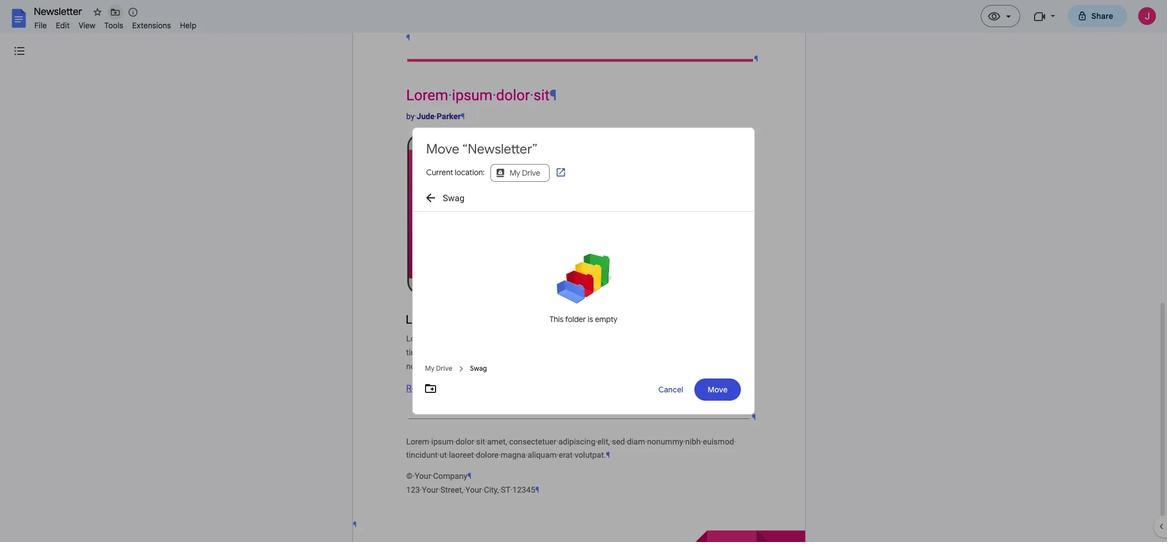 Task type: locate. For each thing, give the bounding box(es) containing it.
newsletter element
[[30, 4, 1167, 22]]

Star checkbox
[[90, 4, 105, 20]]

newsletter application
[[0, 0, 1167, 542]]

menu bar
[[30, 14, 201, 33]]



Task type: describe. For each thing, give the bounding box(es) containing it.
newsletter
[[34, 6, 82, 18]]

share. private to only me. image
[[1077, 11, 1087, 21]]

menu bar inside menu bar banner
[[30, 14, 201, 33]]

menu bar banner
[[0, 0, 1167, 542]]



Task type: vqa. For each thing, say whether or not it's contained in the screenshot.
menu bar
yes



